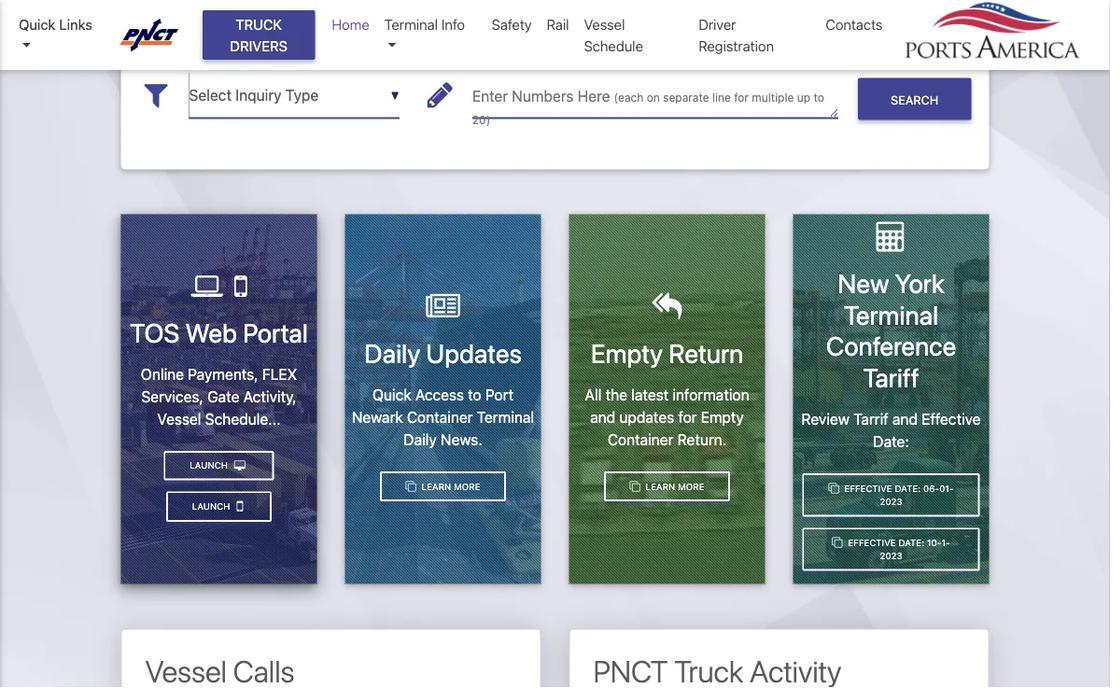 Task type: vqa. For each thing, say whether or not it's contained in the screenshot.
Access in the left bottom of the page
yes



Task type: locate. For each thing, give the bounding box(es) containing it.
clone image left effective date: 06-01- 2023
[[829, 483, 839, 494]]

clone image left effective date: 10-1- 2023 at the bottom right of the page
[[833, 538, 843, 548]]

learn right clone icon at the bottom right of the page
[[646, 481, 676, 492]]

tarrif
[[854, 411, 889, 428]]

vessel down services, in the bottom of the page
[[157, 410, 201, 428]]

for inside 'all the latest information and updates for empty container return.'
[[679, 409, 697, 427]]

to
[[814, 90, 825, 103], [468, 386, 482, 404]]

1 vertical spatial vessel
[[157, 410, 201, 428]]

more
[[454, 481, 481, 492], [678, 481, 705, 492]]

effective up 01-
[[922, 411, 981, 428]]

rail link
[[540, 7, 577, 43]]

daily
[[364, 338, 421, 369], [404, 431, 437, 449]]

2 learn from the left
[[646, 481, 676, 492]]

learn more down 'news.'
[[419, 481, 481, 492]]

terminal inside quick access to port newark container terminal daily news.
[[477, 409, 535, 427]]

0 vertical spatial date:
[[874, 433, 910, 451]]

2 more from the left
[[678, 481, 705, 492]]

more down the return.
[[678, 481, 705, 492]]

learn more link down 'news.'
[[380, 472, 506, 502]]

learn
[[422, 481, 451, 492], [646, 481, 676, 492]]

launch left desktop image at left
[[190, 460, 231, 471]]

effective for effective date: 06-01- 2023
[[845, 483, 893, 494]]

1-
[[942, 537, 951, 548]]

clone image inside effective date: 06-01- 2023 link
[[829, 483, 839, 494]]

vessel inside vessel schedule
[[584, 16, 625, 33]]

schedule...
[[205, 410, 281, 428]]

driver registration link
[[692, 7, 819, 64]]

0 horizontal spatial and
[[591, 409, 616, 427]]

and right "tarrif"
[[893, 411, 918, 428]]

effective inside effective date: 06-01- 2023
[[845, 483, 893, 494]]

terminal
[[385, 16, 438, 33], [844, 299, 939, 330], [477, 409, 535, 427]]

1 vertical spatial terminal
[[844, 299, 939, 330]]

1 2023 from the top
[[880, 496, 903, 507]]

learn more right clone icon at the bottom right of the page
[[643, 481, 705, 492]]

new york terminal conference tariff
[[826, 268, 957, 393]]

vessel up schedule
[[584, 16, 625, 33]]

desktop image
[[234, 461, 246, 471]]

0 horizontal spatial quick
[[19, 16, 55, 33]]

all the latest information and updates for empty container return.
[[585, 386, 750, 449]]

activity,
[[243, 388, 297, 406]]

empty inside 'all the latest information and updates for empty container return.'
[[701, 409, 744, 427]]

1 vertical spatial effective
[[845, 483, 893, 494]]

1 vertical spatial for
[[679, 409, 697, 427]]

clone image
[[406, 481, 416, 492], [829, 483, 839, 494], [833, 538, 843, 548]]

empty
[[591, 338, 663, 369], [701, 409, 744, 427]]

launch left the mobile icon
[[192, 501, 233, 512]]

0 horizontal spatial terminal
[[385, 16, 438, 33]]

effective inside review tarrif and effective date:
[[922, 411, 981, 428]]

registration
[[699, 37, 775, 54]]

2023 up effective date: 10-1- 2023 link on the bottom right
[[880, 496, 903, 507]]

date: down "tarrif"
[[874, 433, 910, 451]]

2023
[[880, 496, 903, 507], [880, 551, 903, 561]]

review tarrif and effective date:
[[802, 411, 981, 451]]

daily left 'news.'
[[404, 431, 437, 449]]

1 horizontal spatial to
[[814, 90, 825, 103]]

1 learn more from the left
[[419, 481, 481, 492]]

10-
[[928, 537, 942, 548]]

2023 inside effective date: 10-1- 2023
[[880, 551, 903, 561]]

1 learn more link from the left
[[380, 472, 506, 502]]

to right the up on the right top of the page
[[814, 90, 825, 103]]

date: left 10-
[[899, 537, 925, 548]]

container down access
[[407, 409, 473, 427]]

effective for effective date: 10-1- 2023
[[849, 537, 896, 548]]

quick up newark
[[373, 386, 412, 404]]

0 horizontal spatial learn more link
[[380, 472, 506, 502]]

more down 'news.'
[[454, 481, 481, 492]]

container inside 'all the latest information and updates for empty container return.'
[[608, 431, 674, 449]]

1 horizontal spatial vessel
[[584, 16, 625, 33]]

and
[[591, 409, 616, 427], [893, 411, 918, 428]]

1 horizontal spatial terminal
[[477, 409, 535, 427]]

clone image inside effective date: 10-1- 2023 link
[[833, 538, 843, 548]]

2023 down effective date: 06-01- 2023 link
[[880, 551, 903, 561]]

and inside review tarrif and effective date:
[[893, 411, 918, 428]]

0 vertical spatial empty
[[591, 338, 663, 369]]

enter numbers here
[[473, 87, 614, 104]]

daily inside quick access to port newark container terminal daily news.
[[404, 431, 437, 449]]

vessel schedule link
[[577, 7, 692, 64]]

1 horizontal spatial for
[[734, 90, 749, 103]]

vessel schedule
[[584, 16, 644, 54]]

tariff
[[863, 362, 920, 393]]

1 horizontal spatial more
[[678, 481, 705, 492]]

1 vertical spatial container
[[608, 431, 674, 449]]

0 vertical spatial vessel
[[584, 16, 625, 33]]

1 vertical spatial to
[[468, 386, 482, 404]]

links
[[59, 16, 92, 33]]

latest
[[632, 386, 669, 404]]

None text field
[[189, 72, 400, 118]]

2 2023 from the top
[[880, 551, 903, 561]]

2 learn more link from the left
[[604, 472, 731, 502]]

for up the return.
[[679, 409, 697, 427]]

0 horizontal spatial container
[[407, 409, 473, 427]]

effective date: 06-01- 2023
[[842, 483, 954, 507]]

more for updates
[[454, 481, 481, 492]]

1 vertical spatial 2023
[[880, 551, 903, 561]]

None text field
[[473, 72, 839, 118]]

return.
[[678, 431, 727, 449]]

1 horizontal spatial empty
[[701, 409, 744, 427]]

0 vertical spatial for
[[734, 90, 749, 103]]

0 horizontal spatial for
[[679, 409, 697, 427]]

learn down 'news.'
[[422, 481, 451, 492]]

quick inside quick links link
[[19, 16, 55, 33]]

effective
[[922, 411, 981, 428], [845, 483, 893, 494], [849, 537, 896, 548]]

1 vertical spatial date:
[[895, 483, 921, 494]]

daily up access
[[364, 338, 421, 369]]

and inside 'all the latest information and updates for empty container return.'
[[591, 409, 616, 427]]

date: inside effective date: 06-01- 2023
[[895, 483, 921, 494]]

date: inside effective date: 10-1- 2023
[[899, 537, 925, 548]]

for
[[734, 90, 749, 103], [679, 409, 697, 427]]

driver registration
[[699, 16, 775, 54]]

quick inside quick access to port newark container terminal daily news.
[[373, 386, 412, 404]]

quick for access
[[373, 386, 412, 404]]

empty down information
[[701, 409, 744, 427]]

1 horizontal spatial learn more
[[643, 481, 705, 492]]

learn more
[[419, 481, 481, 492], [643, 481, 705, 492]]

1 vertical spatial empty
[[701, 409, 744, 427]]

truck drivers
[[230, 16, 288, 54]]

return
[[669, 338, 744, 369]]

effective down effective date: 06-01- 2023 link
[[849, 537, 896, 548]]

contacts link
[[819, 7, 891, 43]]

1 vertical spatial launch link
[[166, 492, 272, 522]]

1 vertical spatial daily
[[404, 431, 437, 449]]

2 learn more from the left
[[643, 481, 705, 492]]

terminal left info
[[385, 16, 438, 33]]

port
[[486, 386, 514, 404]]

launch link down desktop image at left
[[166, 492, 272, 522]]

home
[[332, 16, 370, 33]]

empty up the
[[591, 338, 663, 369]]

clone image for new york terminal conference tariff
[[829, 483, 839, 494]]

1 horizontal spatial and
[[893, 411, 918, 428]]

quick left links
[[19, 16, 55, 33]]

numbers
[[512, 87, 574, 104]]

container down updates
[[608, 431, 674, 449]]

quick
[[19, 16, 55, 33], [373, 386, 412, 404]]

quick access to port newark container terminal daily news.
[[352, 386, 535, 449]]

2 vertical spatial effective
[[849, 537, 896, 548]]

learn more link for updates
[[380, 472, 506, 502]]

0 horizontal spatial learn more
[[419, 481, 481, 492]]

vessel
[[584, 16, 625, 33], [157, 410, 201, 428]]

0 vertical spatial quick
[[19, 16, 55, 33]]

1 horizontal spatial container
[[608, 431, 674, 449]]

▼
[[391, 89, 400, 102]]

1 horizontal spatial learn
[[646, 481, 676, 492]]

1 vertical spatial quick
[[373, 386, 412, 404]]

date: left 06-
[[895, 483, 921, 494]]

for right line
[[734, 90, 749, 103]]

effective date: 10-1- 2023
[[846, 537, 951, 561]]

1 vertical spatial launch
[[192, 501, 233, 512]]

home link
[[324, 7, 377, 43]]

launch for desktop image at left
[[190, 460, 231, 471]]

clone image
[[630, 481, 641, 492]]

launch
[[190, 460, 231, 471], [192, 501, 233, 512]]

2023 for 06-
[[880, 496, 903, 507]]

0 vertical spatial 2023
[[880, 496, 903, 507]]

up
[[797, 90, 811, 103]]

(each
[[614, 90, 644, 103]]

0 vertical spatial launch
[[190, 460, 231, 471]]

20)
[[473, 113, 491, 126]]

contacts
[[826, 16, 883, 33]]

2 vertical spatial date:
[[899, 537, 925, 548]]

2 horizontal spatial terminal
[[844, 299, 939, 330]]

2023 inside effective date: 06-01- 2023
[[880, 496, 903, 507]]

effective down review tarrif and effective date: on the bottom right of the page
[[845, 483, 893, 494]]

1 more from the left
[[454, 481, 481, 492]]

to left port
[[468, 386, 482, 404]]

updates
[[426, 338, 522, 369]]

1 learn from the left
[[422, 481, 451, 492]]

safety
[[492, 16, 532, 33]]

learn more for updates
[[419, 481, 481, 492]]

0 horizontal spatial to
[[468, 386, 482, 404]]

0 vertical spatial container
[[407, 409, 473, 427]]

launch link
[[164, 451, 274, 481], [166, 492, 272, 522]]

clone image down quick access to port newark container terminal daily news. at bottom
[[406, 481, 416, 492]]

terminal down port
[[477, 409, 535, 427]]

0 vertical spatial to
[[814, 90, 825, 103]]

0 horizontal spatial more
[[454, 481, 481, 492]]

effective date: 06-01- 2023 link
[[803, 474, 980, 517]]

effective inside effective date: 10-1- 2023
[[849, 537, 896, 548]]

multiple
[[752, 90, 794, 103]]

mobile image
[[237, 499, 243, 514]]

learn more link down the return.
[[604, 472, 731, 502]]

0 vertical spatial terminal
[[385, 16, 438, 33]]

information
[[673, 386, 750, 404]]

1 horizontal spatial quick
[[373, 386, 412, 404]]

0 vertical spatial effective
[[922, 411, 981, 428]]

0 horizontal spatial learn
[[422, 481, 451, 492]]

learn more for return
[[643, 481, 705, 492]]

container
[[407, 409, 473, 427], [608, 431, 674, 449]]

2 vertical spatial terminal
[[477, 409, 535, 427]]

1 horizontal spatial learn more link
[[604, 472, 731, 502]]

06-
[[924, 483, 940, 494]]

learn more link
[[380, 472, 506, 502], [604, 472, 731, 502]]

safety link
[[484, 7, 540, 43]]

terminal up conference on the right
[[844, 299, 939, 330]]

web
[[185, 317, 237, 348]]

the
[[606, 386, 628, 404]]

launch link up the mobile icon
[[164, 451, 274, 481]]

0 horizontal spatial vessel
[[157, 410, 201, 428]]

and down all
[[591, 409, 616, 427]]



Task type: describe. For each thing, give the bounding box(es) containing it.
launch for the mobile icon
[[192, 501, 233, 512]]

gate
[[207, 388, 240, 406]]

quick for links
[[19, 16, 55, 33]]

driver
[[699, 16, 737, 33]]

conference
[[826, 331, 957, 362]]

date: inside review tarrif and effective date:
[[874, 433, 910, 451]]

more for return
[[678, 481, 705, 492]]

clone image for daily updates
[[406, 481, 416, 492]]

drivers
[[230, 37, 288, 54]]

truck drivers link
[[203, 10, 315, 60]]

effective date: 10-1- 2023 link
[[803, 528, 980, 571]]

tos
[[130, 317, 180, 348]]

terminal inside new york terminal conference tariff
[[844, 299, 939, 330]]

payments,
[[188, 366, 258, 383]]

date: for 10-
[[899, 537, 925, 548]]

review
[[802, 411, 850, 428]]

0 vertical spatial launch link
[[164, 451, 274, 481]]

empty return
[[591, 338, 744, 369]]

quick links link
[[19, 14, 102, 56]]

all
[[585, 386, 602, 404]]

container inside quick access to port newark container terminal daily news.
[[407, 409, 473, 427]]

2023 for 10-
[[880, 551, 903, 561]]

terminal info
[[385, 16, 465, 33]]

services,
[[141, 388, 204, 406]]

separate
[[663, 90, 710, 103]]

info
[[442, 16, 465, 33]]

york
[[895, 268, 945, 299]]

quick links
[[19, 16, 92, 33]]

tos web portal
[[130, 317, 308, 348]]

0 vertical spatial daily
[[364, 338, 421, 369]]

here
[[578, 87, 610, 104]]

portal
[[243, 317, 308, 348]]

date: for 06-
[[895, 483, 921, 494]]

news.
[[441, 431, 483, 449]]

for inside (each on separate line for multiple up to 20)
[[734, 90, 749, 103]]

0 horizontal spatial empty
[[591, 338, 663, 369]]

search
[[891, 93, 939, 107]]

newark
[[352, 409, 403, 427]]

vessel inside online payments, flex services, gate activity, vessel schedule...
[[157, 410, 201, 428]]

line
[[713, 90, 731, 103]]

daily updates
[[364, 338, 522, 369]]

on
[[647, 90, 660, 103]]

updates
[[620, 409, 675, 427]]

(each on separate line for multiple up to 20)
[[473, 90, 825, 126]]

to inside (each on separate line for multiple up to 20)
[[814, 90, 825, 103]]

schedule
[[584, 37, 644, 54]]

new
[[838, 268, 890, 299]]

learn more link for return
[[604, 472, 731, 502]]

terminal info link
[[377, 7, 484, 64]]

to inside quick access to port newark container terminal daily news.
[[468, 386, 482, 404]]

learn for updates
[[422, 481, 451, 492]]

online payments, flex services, gate activity, vessel schedule...
[[141, 366, 297, 428]]

learn for return
[[646, 481, 676, 492]]

truck
[[236, 16, 282, 33]]

access
[[416, 386, 464, 404]]

search button
[[858, 78, 972, 120]]

flex
[[262, 366, 297, 383]]

online
[[141, 366, 184, 383]]

enter
[[473, 87, 508, 104]]

01-
[[940, 483, 954, 494]]

rail
[[547, 16, 569, 33]]



